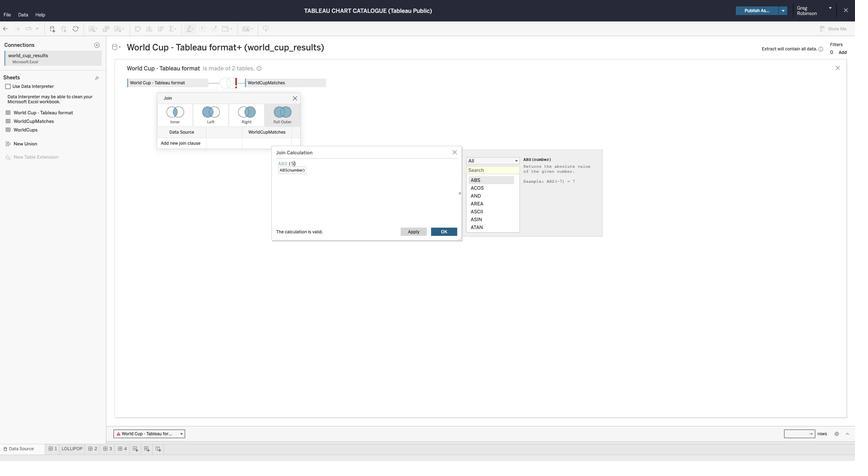 Task type: describe. For each thing, give the bounding box(es) containing it.
calculation
[[287, 150, 313, 156]]

outer
[[281, 120, 292, 125]]

(2)
[[110, 171, 116, 176]]

undo image
[[2, 25, 9, 32]]

ok button
[[431, 228, 457, 236]]

sheets
[[3, 75, 20, 81]]

publish as... button
[[736, 6, 779, 15]]

1
[[55, 447, 57, 452]]

1 horizontal spatial is
[[308, 230, 311, 235]]

extract will contain all data.
[[762, 47, 817, 52]]

(uk
[[24, 71, 32, 76]]

Central, Region. Press Space to toggle selection. Press Escape to go back to the left margin. Use arrow keys to navigate headers text field
[[141, 74, 163, 144]]

world cup - tableau format+ (world_cup_results)
[[9, 79, 108, 84]]

0 horizontal spatial is
[[203, 65, 207, 72]]

)
[[303, 168, 305, 173]]

join for join calculation
[[276, 150, 286, 156]]

data inside data interpreter may be able to clean your microsoft excel workbook.
[[8, 95, 17, 100]]

to
[[66, 95, 71, 100]]

away
[[21, 121, 32, 126]]

dialog containing join calculation
[[271, 146, 603, 462]]

clean
[[72, 95, 82, 100]]

abs(number)
[[524, 158, 552, 163]]

demographics)
[[52, 71, 83, 76]]

atan
[[471, 225, 483, 231]]

full outer
[[274, 120, 292, 125]]

microsoft inside world_cup_results microsoft excel
[[13, 60, 29, 64]]

be
[[51, 95, 56, 100]]

sum(sales) left the (2)
[[85, 171, 109, 176]]

join for join
[[164, 96, 172, 101]]

lollipop
[[62, 447, 82, 452]]

7)
[[560, 179, 565, 184]]

union
[[24, 141, 37, 147]]

excel inside data interpreter may be able to clean your microsoft excel workbook.
[[28, 100, 38, 105]]

data source inside join dialog
[[169, 130, 194, 135]]

and
[[471, 193, 481, 199]]

=
[[567, 179, 570, 184]]

sheet1 (uk religious demographics)
[[9, 71, 83, 76]]

will
[[778, 47, 784, 52]]

returns
[[524, 164, 542, 169]]

chart
[[332, 7, 351, 14]]

away team
[[21, 121, 44, 126]]

publish as...
[[745, 8, 770, 13]]

extract
[[762, 47, 777, 52]]

add button
[[836, 49, 850, 56]]

use data interpreter
[[13, 84, 54, 89]]

sum(sales) down highlight icon
[[177, 39, 200, 44]]

orders (sample - superstore (5))
[[9, 49, 76, 54]]

size
[[102, 119, 110, 123]]

0 horizontal spatial the
[[531, 169, 539, 174]]

apply
[[408, 230, 420, 235]]

add new join clause
[[161, 141, 201, 146]]

join calculation
[[276, 150, 313, 156]]

right
[[242, 120, 252, 125]]

join dialog
[[157, 93, 300, 149]]

rows
[[148, 50, 159, 56]]

robinson
[[797, 11, 817, 16]]

excel inside world_cup_results microsoft excel
[[29, 60, 38, 64]]

worldcups
[[14, 127, 38, 133]]

number.
[[557, 169, 575, 174]]

totals image
[[169, 25, 177, 32]]

0 vertical spatial 2
[[232, 65, 235, 72]]

1 vertical spatial source
[[20, 447, 34, 452]]

rows
[[818, 432, 827, 437]]

full
[[274, 120, 280, 125]]

7
[[573, 179, 575, 184]]

public)
[[413, 7, 432, 14]]

population
[[9, 56, 31, 61]]

new worksheet image
[[88, 25, 98, 32]]

1 horizontal spatial the
[[544, 164, 552, 169]]

East, Region. Press Space to toggle selection. Press Escape to go back to the left margin. Use arrow keys to navigate headers text field
[[141, 144, 163, 214]]

ascii
[[471, 209, 484, 215]]

workbook.
[[39, 100, 60, 105]]

(tableau
[[388, 7, 412, 14]]

sort ascending image
[[146, 25, 153, 32]]

abs(-
[[547, 179, 560, 184]]

download image
[[263, 25, 270, 32]]

area
[[471, 201, 484, 207]]

0
[[830, 50, 833, 55]]

abs(
[[280, 168, 289, 173]]

world_cup_results
[[8, 53, 48, 58]]

highlight image
[[186, 25, 194, 32]]

greg
[[797, 5, 807, 11]]

add for add
[[839, 50, 847, 55]]

date
[[21, 144, 31, 149]]

of inside abs(number) returns the absolute value of the given number. example: abs(-7) = 7
[[524, 169, 529, 174]]

join
[[179, 141, 186, 146]]

pause auto updates image
[[61, 25, 68, 32]]

1 vertical spatial data source
[[9, 447, 34, 452]]

world cup - tableau format is made of 2 tables.
[[127, 65, 255, 72]]

(5))
[[68, 49, 76, 54]]

show me button
[[817, 23, 853, 34]]

catalogue
[[353, 7, 387, 14]]

contain
[[785, 47, 800, 52]]



Task type: vqa. For each thing, say whether or not it's contained in the screenshot.
8,466 Views element
no



Task type: locate. For each thing, give the bounding box(es) containing it.
worldcupmatches down full
[[248, 130, 286, 135]]

sum(sales) (2)
[[85, 171, 116, 176]]

file
[[4, 12, 11, 18]]

1 horizontal spatial join
[[276, 150, 286, 156]]

may
[[41, 95, 50, 100]]

table
[[24, 155, 36, 160]]

(5)
[[288, 161, 297, 167]]

tables
[[6, 105, 21, 111]]

religious
[[33, 71, 51, 76]]

f11
[[21, 151, 28, 156]]

show labels image
[[199, 25, 206, 32]]

number
[[289, 168, 303, 173]]

cup
[[144, 65, 155, 72], [22, 79, 30, 84], [27, 110, 36, 116], [31, 114, 40, 119]]

sheet1
[[9, 71, 23, 76]]

add left new
[[161, 141, 169, 146]]

greg robinson
[[797, 5, 817, 16]]

orders
[[9, 49, 23, 54]]

(sample
[[24, 49, 41, 54]]

team
[[33, 121, 44, 126]]

tableau
[[304, 7, 330, 14]]

data interpreter may be able to clean your microsoft excel workbook.
[[8, 95, 93, 105]]

new union
[[14, 141, 37, 147]]

worldcupmatches up worldcups
[[14, 119, 54, 124]]

help
[[35, 12, 45, 18]]

join up abs (5)
[[276, 150, 286, 156]]

filters
[[830, 42, 843, 47]]

show me
[[828, 27, 847, 32]]

1 vertical spatial 2
[[95, 447, 97, 452]]

use
[[13, 84, 20, 89]]

is left made
[[203, 65, 207, 72]]

0 horizontal spatial abs
[[278, 161, 288, 167]]

0 vertical spatial data source
[[169, 130, 194, 135]]

abs acos and area ascii asin atan
[[471, 178, 484, 231]]

of up example: at the right of page
[[524, 169, 529, 174]]

1 vertical spatial is
[[308, 230, 311, 235]]

collapse image
[[66, 39, 70, 43]]

sum(sales) down show/hide cards icon
[[231, 39, 255, 44]]

(world_cup_results)
[[68, 79, 108, 84]]

format+
[[50, 79, 67, 84]]

0 horizontal spatial data source
[[9, 447, 34, 452]]

1 vertical spatial add
[[161, 141, 169, 146]]

2 new from the top
[[14, 155, 23, 160]]

microsoft inside data interpreter may be able to clean your microsoft excel workbook.
[[8, 100, 27, 105]]

0 vertical spatial abs
[[278, 161, 288, 167]]

3
[[109, 447, 112, 452]]

apply button
[[401, 228, 427, 236]]

0 horizontal spatial of
[[225, 65, 231, 72]]

abs for abs acos and area ascii asin atan
[[471, 178, 481, 183]]

sort descending image
[[157, 25, 164, 32]]

pages
[[82, 38, 94, 43]]

example:
[[524, 179, 544, 184]]

0 horizontal spatial join
[[164, 96, 172, 101]]

1 vertical spatial excel
[[28, 100, 38, 105]]

source up join
[[180, 130, 194, 135]]

columns
[[148, 38, 166, 43]]

show
[[828, 27, 839, 32]]

data.
[[807, 47, 817, 52]]

1 horizontal spatial worldcupmatches
[[248, 130, 286, 135]]

as...
[[761, 8, 770, 13]]

1 vertical spatial worldcupmatches
[[248, 130, 286, 135]]

duplicate image
[[102, 25, 110, 32]]

add for add new join clause
[[161, 141, 169, 146]]

clear sheet image
[[114, 25, 125, 32]]

able
[[57, 95, 65, 100]]

0 vertical spatial worldcupmatches
[[14, 119, 54, 124]]

0 vertical spatial is
[[203, 65, 207, 72]]

add inside button
[[839, 50, 847, 55]]

is left valid.
[[308, 230, 311, 235]]

calculation
[[285, 230, 307, 235]]

new
[[170, 141, 178, 146]]

interpreter inside data interpreter may be able to clean your microsoft excel workbook.
[[18, 95, 40, 100]]

1 vertical spatial interpreter
[[18, 95, 40, 100]]

0 horizontal spatial add
[[161, 141, 169, 146]]

tooltip
[[99, 139, 112, 143]]

your
[[84, 95, 93, 100]]

replay animation image
[[25, 25, 32, 32]]

0 vertical spatial add
[[839, 50, 847, 55]]

sum(sales) up sum(sales) (2) in the left of the page
[[85, 159, 109, 164]]

1 vertical spatial of
[[524, 169, 529, 174]]

data
[[18, 12, 28, 18], [4, 38, 15, 44], [21, 84, 31, 89], [8, 95, 17, 100], [169, 130, 179, 135], [9, 447, 18, 452]]

list box
[[157, 104, 300, 127]]

worldcupmatches inside join dialog
[[248, 130, 286, 135]]

me
[[840, 27, 847, 32]]

interpreter down use data interpreter
[[18, 95, 40, 100]]

None text field
[[124, 42, 756, 53]]

list box containing inner
[[157, 104, 300, 127]]

0 vertical spatial excel
[[29, 60, 38, 64]]

replay animation image
[[35, 26, 39, 31]]

1 horizontal spatial 2
[[232, 65, 235, 72]]

marks
[[82, 76, 95, 81]]

marks. press enter to open the view data window.. use arrow keys to navigate data visualization elements. image
[[163, 74, 730, 353]]

microsoft up the tables
[[8, 100, 27, 105]]

resize se image
[[458, 237, 462, 241]]

of
[[225, 65, 231, 72], [524, 169, 529, 174]]

excel left may at top
[[28, 100, 38, 105]]

all
[[801, 47, 806, 52]]

excel down world_cup_results
[[29, 60, 38, 64]]

format workbook image
[[210, 25, 217, 32]]

analytics
[[33, 38, 53, 44]]

interpreter up may at top
[[32, 84, 54, 89]]

data inside join dialog
[[169, 130, 179, 135]]

refresh data source image
[[72, 25, 79, 32]]

acos
[[471, 186, 484, 191]]

microsoft down world_cup_results
[[13, 60, 29, 64]]

abs up abs(
[[278, 161, 288, 167]]

sum(sales)
[[177, 39, 200, 44], [231, 39, 255, 44], [85, 159, 109, 164], [85, 171, 109, 176]]

-
[[42, 49, 43, 54], [156, 65, 158, 72], [31, 79, 33, 84], [37, 110, 39, 116], [41, 114, 42, 119]]

of right made
[[225, 65, 231, 72]]

the down "abs(number)"
[[544, 164, 552, 169]]

0 horizontal spatial source
[[20, 447, 34, 452]]

fit image
[[222, 25, 233, 32]]

source left 1
[[20, 447, 34, 452]]

abs( number )
[[280, 168, 305, 173]]

the
[[276, 230, 284, 235]]

2 left '3'
[[95, 447, 97, 452]]

join right central, region. press space to toggle selection. press escape to go back to the left margin. use arrow keys to navigate headers text field
[[164, 96, 172, 101]]

worldcupmatches
[[14, 119, 54, 124], [248, 130, 286, 135]]

0 vertical spatial of
[[225, 65, 231, 72]]

4
[[124, 447, 127, 452]]

new left the table
[[14, 155, 23, 160]]

Search text field
[[468, 167, 521, 174]]

clause
[[188, 141, 201, 146]]

connections
[[4, 42, 34, 48]]

1 horizontal spatial data source
[[169, 130, 194, 135]]

1 horizontal spatial of
[[524, 169, 529, 174]]

swap rows and columns image
[[134, 25, 141, 32]]

interpreter
[[32, 84, 54, 89], [18, 95, 40, 100]]

new for new union
[[14, 141, 23, 147]]

None text field
[[784, 430, 816, 439]]

data source up join
[[169, 130, 194, 135]]

0 vertical spatial new
[[14, 141, 23, 147]]

abs
[[278, 161, 288, 167], [471, 178, 481, 183]]

1 vertical spatial abs
[[471, 178, 481, 183]]

the up example: at the right of page
[[531, 169, 539, 174]]

1 vertical spatial new
[[14, 155, 23, 160]]

extension
[[37, 155, 58, 160]]

microsoft
[[13, 60, 29, 64], [8, 100, 27, 105]]

new up f11
[[14, 141, 23, 147]]

redo image
[[14, 25, 21, 32]]

the calculation is valid.
[[276, 230, 323, 235]]

0 vertical spatial microsoft
[[13, 60, 29, 64]]

1 new from the top
[[14, 141, 23, 147]]

superstore
[[44, 49, 67, 54]]

value
[[578, 164, 591, 169]]

source inside join dialog
[[180, 130, 194, 135]]

world_cup_results microsoft excel
[[8, 53, 48, 64]]

0 vertical spatial interpreter
[[32, 84, 54, 89]]

tables.
[[237, 65, 255, 72]]

new for new table extension
[[14, 155, 23, 160]]

publish
[[745, 8, 760, 13]]

dialog
[[271, 146, 603, 462]]

show/hide cards image
[[242, 25, 254, 32]]

left
[[207, 120, 215, 125]]

2 left 'tables.'
[[232, 65, 235, 72]]

1 horizontal spatial abs
[[471, 178, 481, 183]]

0 vertical spatial source
[[180, 130, 194, 135]]

Search text field
[[2, 92, 49, 101]]

abs for abs (5)
[[278, 161, 288, 167]]

asin
[[471, 217, 482, 223]]

0 vertical spatial join
[[164, 96, 172, 101]]

abs inside 'abs acos and area ascii asin atan'
[[471, 178, 481, 183]]

add inside join dialog
[[161, 141, 169, 146]]

1 horizontal spatial add
[[839, 50, 847, 55]]

region
[[177, 51, 190, 56]]

data source left 1
[[9, 447, 34, 452]]

0 horizontal spatial 2
[[95, 447, 97, 452]]

excel
[[29, 60, 38, 64], [28, 100, 38, 105]]

new table extension
[[14, 155, 58, 160]]

1 horizontal spatial source
[[180, 130, 194, 135]]

ok
[[441, 230, 447, 235]]

0 horizontal spatial worldcupmatches
[[14, 119, 54, 124]]

new data source image
[[49, 25, 56, 32]]

inner
[[170, 120, 180, 125]]

given
[[542, 169, 555, 174]]

join inside dialog
[[164, 96, 172, 101]]

1 vertical spatial microsoft
[[8, 100, 27, 105]]

f13
[[21, 159, 28, 164]]

abs up acos
[[471, 178, 481, 183]]

add down filters
[[839, 50, 847, 55]]

1 vertical spatial join
[[276, 150, 286, 156]]



